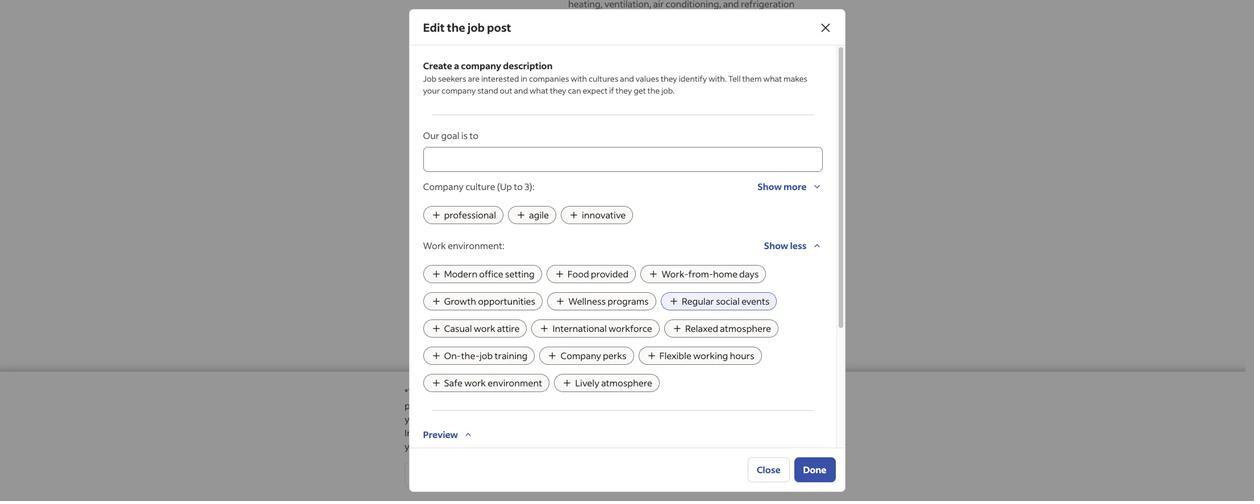 Task type: vqa. For each thing, say whether or not it's contained in the screenshot.
the 8 button
no



Task type: describe. For each thing, give the bounding box(es) containing it.
1 horizontal spatial resume
[[668, 384, 700, 396]]

1 vertical spatial hvac/r
[[687, 80, 720, 91]]

proper
[[679, 120, 708, 132]]

you left agree
[[553, 400, 569, 412]]

on-the-job training
[[444, 350, 528, 362]]

with inside this is an openai-powered job description. it uses information from your job, including job title, (hvac service technician) and your location, (jacksonville, fl). by using the content, you adopt it as your own and are responsible for making it true, appropriate and compliant with applicable laws.
[[700, 200, 714, 209]]

indeed
[[715, 427, 744, 439]]

professional
[[444, 209, 496, 221]]

chevron up image
[[811, 240, 823, 252]]

and down schematics,
[[668, 175, 684, 187]]

job
[[423, 73, 436, 84]]

quality
[[659, 263, 687, 274]]

manuals
[[759, 161, 795, 173]]

work for attire
[[474, 323, 495, 335]]

follow
[[574, 161, 602, 173]]

less
[[790, 240, 807, 252]]

to inside - diagnose and troubleshoot equipment malfunctions and make necessary repairs - conduct routine inspections and preventive maintenance on hvac/r systems - install, repair, and maintain hvac/r equipment such as furnaces, air conditioners, heat pumps, boilers, and refrigeration units - test hvac/r systems for proper functioning and ensure compliance with safety and environmental regulations - follow blueprints, schematics, and technical manuals to perform installations and repairs - maintain accurate records of work performed and materials used
[[568, 175, 577, 187]]

by
[[513, 353, 524, 365]]

1 vertical spatial equipment
[[722, 80, 768, 91]]

show full description button
[[568, 36, 660, 61]]

and up air
[[631, 80, 647, 91]]

get
[[634, 85, 646, 96]]

optional
[[603, 225, 638, 237]]

description down identify
[[662, 90, 704, 101]]

and up get
[[620, 73, 634, 84]]

- diagnose and troubleshoot equipment malfunctions and make necessary repairs - conduct routine inspections and preventive maintenance on hvac/r systems - install, repair, and maintain hvac/r equipment such as furnaces, air conditioners, heat pumps, boilers, and refrigeration units - test hvac/r systems for proper functioning and ensure compliance with safety and environmental regulations - follow blueprints, schematics, and technical manuals to perform installations and repairs - maintain accurate records of work performed and materials used
[[568, 25, 795, 214]]

and up applicable
[[727, 190, 739, 198]]

and up necessary
[[616, 25, 632, 37]]

in inside *the numbers provided are estimates based on past performance and do not guarantee future performance. by selecting confirm, you agree that you have reviewed and edited this job post to reflect your requirements, and that this job will be posted and applications will be processed in accordance with indeed's
[[760, 414, 767, 426]]

accordance
[[769, 414, 818, 426]]

estimated
[[587, 114, 625, 124]]

0 horizontal spatial they
[[550, 85, 566, 96]]

safe work environment
[[444, 377, 542, 389]]

2 - from the top
[[568, 52, 572, 64]]

preview
[[423, 429, 458, 441]]

you inside . you consent to indeed informing a user that you have opened, viewed or made a decision regarding the user's application.
[[405, 441, 420, 453]]

estimates
[[521, 386, 561, 398]]

for inside - diagnose and troubleshoot equipment malfunctions and make necessary repairs - conduct routine inspections and preventive maintenance on hvac/r systems - install, repair, and maintain hvac/r equipment such as furnaces, air conditioners, heat pumps, boilers, and refrigeration units - test hvac/r systems for proper functioning and ensure compliance with safety and environmental regulations - follow blueprints, schematics, and technical manuals to perform installations and repairs - maintain accurate records of work performed and materials used
[[664, 120, 677, 132]]

pumps,
[[711, 93, 742, 105]]

you down 'past'
[[615, 400, 631, 412]]

past
[[603, 386, 622, 398]]

materials
[[568, 202, 607, 214]]

opened,
[[444, 441, 479, 453]]

you inside this feature helps you easily and quickly create a company description to attract quality candidates.
[[645, 249, 661, 261]]

attract
[[628, 263, 657, 274]]

0 horizontal spatial systems
[[628, 120, 663, 132]]

tell
[[728, 73, 741, 84]]

provided inside *the numbers provided are estimates based on past performance and do not guarantee future performance. by selecting confirm, you agree that you have reviewed and edited this job post to reflect your requirements, and that this job will be posted and applications will be processed in accordance with indeed's
[[466, 386, 503, 398]]

reviewed
[[655, 400, 694, 412]]

job down guarantee on the bottom of the page
[[759, 400, 772, 412]]

and right out
[[514, 85, 528, 96]]

chevron down image
[[811, 181, 823, 193]]

this for this is an openai-powered job description. it uses information from your job, including job title, (hvac service technician) and your location, (jacksonville, fl). by using the content, you adopt it as your own and are responsible for making it true, appropriate and compliant with applicable laws.
[[568, 169, 581, 178]]

and up conduct
[[568, 39, 584, 51]]

decision
[[556, 441, 591, 453]]

2 be from the left
[[702, 414, 712, 426]]

have inside . you consent to indeed informing a user that you have opened, viewed or made a decision regarding the user's application.
[[422, 441, 442, 453]]

with inside - diagnose and troubleshoot equipment malfunctions and make necessary repairs - conduct routine inspections and preventive maintenance on hvac/r systems - install, repair, and maintain hvac/r equipment such as furnaces, air conditioners, heat pumps, boilers, and refrigeration units - test hvac/r systems for proper functioning and ensure compliance with safety and environmental regulations - follow blueprints, schematics, and technical manuals to perform installations and repairs - maintain accurate records of work performed and materials used
[[649, 134, 668, 146]]

office
[[479, 268, 503, 280]]

work-from-home days
[[662, 268, 759, 280]]

working
[[693, 350, 728, 362]]

diagnose
[[574, 25, 614, 37]]

1 horizontal spatial what
[[763, 73, 782, 84]]

0 horizontal spatial it
[[593, 200, 597, 209]]

perform
[[579, 175, 614, 187]]

job up service
[[655, 169, 665, 178]]

are inside *the numbers provided are estimates based on past performance and do not guarantee future performance. by selecting confirm, you agree that you have reviewed and edited this job post to reflect your requirements, and that this job will be posted and applications will be processed in accordance with indeed's
[[505, 386, 519, 398]]

show for show less
[[764, 240, 788, 252]]

records
[[651, 189, 683, 201]]

5 - from the top
[[568, 161, 572, 173]]

the inside . you consent to indeed informing a user that you have opened, viewed or made a decision regarding the user's application.
[[636, 441, 650, 453]]

is inside this is an openai-powered job description. it uses information from your job, including job title, (hvac service technician) and your location, (jacksonville, fl). by using the content, you adopt it as your own and are responsible for making it true, appropriate and compliant with applicable laws.
[[583, 169, 588, 178]]

your up units
[[631, 90, 648, 101]]

(hvac
[[625, 180, 645, 188]]

programs
[[608, 295, 649, 307]]

to right option
[[618, 384, 627, 396]]

0 horizontal spatial this
[[524, 414, 539, 426]]

your up "(jacksonville,"
[[782, 169, 796, 178]]

food
[[568, 268, 589, 280]]

modern office setting
[[444, 268, 535, 280]]

from
[[765, 169, 780, 178]]

this feature helps you easily and quickly create a company description to attract quality candidates.
[[568, 249, 812, 274]]

1 will from the left
[[556, 414, 570, 426]]

conduct
[[574, 52, 610, 64]]

give
[[568, 384, 587, 396]]

2 vertical spatial hvac/r
[[593, 120, 626, 132]]

a up reviewed
[[662, 384, 666, 396]]

to left the 3):
[[514, 181, 523, 193]]

performed
[[719, 189, 765, 201]]

are inside this is an openai-powered job description. it uses information from your job, including job title, (hvac service technician) and your location, (jacksonville, fl). by using the content, you adopt it as your own and are responsible for making it true, appropriate and compliant with applicable laws.
[[740, 190, 751, 198]]

Company Goal field
[[423, 147, 823, 172]]

edited
[[713, 400, 740, 412]]

4 - from the top
[[568, 120, 572, 132]]

edit button
[[587, 134, 604, 155]]

that inside . you consent to indeed informing a user that you have opened, viewed or made a decision regarding the user's application.
[[817, 427, 834, 439]]

preventive
[[713, 52, 757, 64]]

with.
[[709, 73, 727, 84]]

1 horizontal spatial this
[[742, 400, 757, 412]]

and down "(jacksonville,"
[[767, 189, 783, 201]]

makes
[[784, 73, 808, 84]]

appropriate
[[615, 200, 652, 209]]

0 horizontal spatial what
[[530, 85, 548, 96]]

individual
[[623, 427, 664, 439]]

regular
[[682, 295, 714, 307]]

helps
[[620, 249, 643, 261]]

and up environmental on the top right
[[760, 120, 776, 132]]

company for company culture (up to 3):
[[423, 181, 464, 193]]

reflect
[[806, 400, 833, 412]]

responsible
[[752, 190, 789, 198]]

schematics,
[[651, 161, 700, 173]]

create
[[423, 60, 452, 72]]

and down uses
[[708, 180, 720, 188]]

on-
[[444, 350, 461, 362]]

a right made
[[549, 441, 554, 453]]

cultures
[[589, 73, 618, 84]]

require
[[423, 383, 457, 395]]

international
[[553, 323, 607, 335]]

applies.
[[609, 441, 641, 453]]

out
[[500, 85, 512, 96]]

blueprints,
[[604, 161, 649, 173]]

and up identify
[[695, 52, 711, 64]]

work
[[423, 240, 446, 252]]

post inside *the numbers provided are estimates based on past performance and do not guarantee future performance. by selecting confirm, you agree that you have reviewed and edited this job post to reflect your requirements, and that this job will be posted and applications will be processed in accordance with indeed's
[[774, 400, 793, 412]]

the down them
[[741, 90, 753, 101]]

1 horizontal spatial .
[[683, 114, 685, 124]]

cookie policy link
[[442, 427, 497, 440]]

relaxed
[[685, 323, 718, 335]]

job,
[[798, 169, 809, 178]]

company inside this feature helps you easily and quickly create a company description to attract quality candidates.
[[772, 249, 812, 261]]

job down confirm,
[[541, 414, 554, 426]]

true,
[[599, 200, 613, 209]]

the inside create a company description job seekers are interested in companies with cultures and values they identify with. tell them what makes your company stand out and what they can expect if they get the job.
[[648, 85, 660, 96]]

show less
[[764, 240, 807, 252]]

3):
[[525, 181, 535, 193]]

is inside the edit the job post dialog
[[461, 130, 468, 141]]

1 horizontal spatial systems
[[673, 66, 707, 78]]

and down adopt
[[653, 200, 665, 209]]

agree
[[570, 400, 595, 412]]

functioning
[[709, 120, 758, 132]]

information inside this is an openai-powered job description. it uses information from your job, including job title, (hvac service technician) and your location, (jacksonville, fl). by using the content, you adopt it as your own and are responsible for making it true, appropriate and compliant with applicable laws.
[[726, 169, 764, 178]]

also
[[568, 427, 586, 439]]

your inside create a company description job seekers are interested in companies with cultures and values they identify with. tell them what makes your company stand out and what they can expect if they get the job.
[[423, 85, 440, 96]]

on for we tailored your job description based on the
[[729, 90, 739, 101]]

interested
[[481, 73, 519, 84]]

1 horizontal spatial hvac/r
[[638, 66, 671, 78]]

1 vertical spatial that
[[504, 414, 522, 426]]

install,
[[574, 80, 601, 91]]

this for this feature helps you easily and quickly create a company description to attract quality candidates.
[[568, 249, 586, 261]]

1 horizontal spatial they
[[616, 85, 632, 96]]

each
[[722, 427, 742, 439]]

and down such
[[776, 93, 792, 105]]

based for description
[[706, 90, 728, 101]]

show for show more
[[758, 181, 782, 193]]

from-
[[688, 268, 713, 280]]

compliant
[[667, 200, 698, 209]]

a left user
[[790, 427, 795, 439]]

maintenance
[[568, 66, 623, 78]]

chevron up image
[[463, 430, 474, 441]]

0 vertical spatial company
[[461, 60, 501, 72]]

location,
[[738, 180, 765, 188]]

on for *the numbers provided are estimates based on past performance and do not guarantee future performance. by selecting confirm, you agree that you have reviewed and edited this job post to reflect your requirements, and that this job will be posted and applications will be processed in accordance with indeed's
[[590, 386, 602, 398]]



Task type: locate. For each thing, give the bounding box(es) containing it.
title,
[[610, 180, 624, 188]]

be up "also"
[[572, 414, 582, 426]]

they right if
[[616, 85, 632, 96]]

0 horizontal spatial resume
[[458, 383, 491, 395]]

show more button
[[758, 177, 823, 197]]

you inside candidates contact you (email)
[[509, 469, 525, 481]]

maintain
[[574, 189, 611, 201]]

to right goal
[[470, 130, 478, 141]]

1 vertical spatial it
[[593, 200, 597, 209]]

- left "diagnose"
[[568, 25, 572, 37]]

require resume
[[423, 383, 491, 395]]

and left do
[[680, 386, 696, 398]]

you
[[651, 427, 667, 439]]

description up environment: on the left of the page
[[466, 224, 516, 236]]

0 horizontal spatial an
[[589, 169, 597, 178]]

provided down feature
[[591, 268, 629, 280]]

add optional information button
[[559, 219, 823, 244]]

more
[[784, 181, 807, 193]]

1 vertical spatial atmosphere
[[601, 377, 652, 389]]

provided up 'selecting'
[[466, 386, 503, 398]]

show left less
[[764, 240, 788, 252]]

it up compliant
[[682, 190, 686, 198]]

1 horizontal spatial provided
[[591, 268, 629, 280]]

2 horizontal spatial they
[[661, 73, 677, 84]]

this inside this is an openai-powered job description. it uses information from your job, including job title, (hvac service technician) and your location, (jacksonville, fl). by using the content, you adopt it as your own and are responsible for making it true, appropriate and compliant with applicable laws.
[[568, 169, 581, 178]]

opportunities
[[478, 295, 535, 307]]

conditioners,
[[633, 93, 688, 105]]

applications*
[[633, 114, 683, 124]]

and down 'selecting'
[[487, 414, 503, 426]]

systems down inspections at the top
[[673, 66, 707, 78]]

1 vertical spatial is
[[583, 169, 588, 178]]

made
[[523, 441, 547, 453]]

1 vertical spatial information
[[640, 225, 690, 237]]

the-
[[461, 350, 480, 362]]

a up 'seekers'
[[454, 60, 459, 72]]

to inside . you consent to indeed informing a user that you have opened, viewed or made a decision regarding the user's application.
[[704, 427, 713, 439]]

1 - from the top
[[568, 25, 572, 37]]

to up fl).
[[568, 175, 577, 187]]

1 vertical spatial for
[[790, 190, 799, 198]]

0 horizontal spatial by
[[464, 400, 474, 412]]

wellness programs
[[568, 295, 649, 307]]

0 vertical spatial .
[[683, 114, 685, 124]]

0 horizontal spatial in
[[521, 73, 527, 84]]

0 vertical spatial equipment
[[690, 25, 736, 37]]

. inside . you consent to indeed informing a user that you have opened, viewed or made a decision regarding the user's application.
[[647, 427, 649, 439]]

company up work
[[423, 224, 465, 236]]

edit the job post dialog
[[409, 9, 845, 502]]

2 this from the top
[[568, 249, 586, 261]]

safe
[[444, 377, 463, 389]]

by inside *the numbers provided are estimates based on past performance and do not guarantee future performance. by selecting confirm, you agree that you have reviewed and edited this job post to reflect your requirements, and that this job will be posted and applications will be processed in accordance with indeed's
[[464, 400, 474, 412]]

edit up create
[[423, 20, 445, 35]]

0 vertical spatial hvac/r
[[638, 66, 671, 78]]

a right create
[[766, 249, 771, 261]]

0 horizontal spatial are
[[468, 73, 480, 84]]

company culture (up to 3):
[[423, 181, 535, 193]]

using
[[591, 190, 608, 198]]

as down technician)
[[688, 190, 695, 198]]

done button
[[794, 458, 836, 483]]

2 vertical spatial work
[[464, 377, 486, 389]]

1 horizontal spatial on
[[625, 66, 636, 78]]

0 vertical spatial show
[[568, 43, 593, 55]]

have down performance
[[633, 400, 653, 412]]

easily
[[662, 249, 686, 261]]

1 be from the left
[[572, 414, 582, 426]]

technical
[[719, 161, 758, 173]]

contact
[[474, 469, 507, 481]]

is right goal
[[461, 130, 468, 141]]

on inside *the numbers provided are estimates based on past performance and do not guarantee future performance. by selecting confirm, you agree that you have reviewed and edited this job post to reflect your requirements, and that this job will be posted and applications will be processed in accordance with indeed's
[[590, 386, 602, 398]]

this up including
[[568, 169, 581, 178]]

1 horizontal spatial based
[[706, 90, 728, 101]]

equipment up preventive
[[690, 25, 736, 37]]

modern
[[444, 268, 477, 280]]

that up the posted
[[596, 400, 614, 412]]

troubleshoot
[[634, 25, 689, 37]]

not
[[711, 386, 726, 398]]

your
[[423, 85, 440, 96], [631, 90, 648, 101], [782, 169, 796, 178], [722, 180, 736, 188], [696, 190, 711, 198], [405, 414, 424, 426]]

description inside this feature helps you easily and quickly create a company description to attract quality candidates.
[[568, 263, 616, 274]]

*the numbers provided are estimates based on past performance and do not guarantee future performance. by selecting confirm, you agree that you have reviewed and edited this job post to reflect your requirements, and that this job will be posted and applications will be processed in accordance with indeed's
[[405, 386, 839, 439]]

it left true,
[[593, 200, 597, 209]]

1 horizontal spatial post
[[774, 400, 793, 412]]

are
[[468, 73, 480, 84], [740, 190, 751, 198], [505, 386, 519, 398]]

values
[[636, 73, 659, 84]]

as inside this is an openai-powered job description. it uses information from your job, including job title, (hvac service technician) and your location, (jacksonville, fl). by using the content, you adopt it as your own and are responsible for making it true, appropriate and compliant with applicable laws.
[[688, 190, 695, 198]]

1 vertical spatial this
[[568, 249, 586, 261]]

an inside "also send an individual email update each time someone applies."
[[611, 427, 621, 439]]

job up the interested
[[468, 20, 485, 35]]

the down values
[[648, 85, 660, 96]]

2 horizontal spatial hvac/r
[[687, 80, 720, 91]]

company down international
[[561, 350, 601, 362]]

be up update
[[702, 414, 712, 426]]

2 will from the left
[[686, 414, 700, 426]]

0 vertical spatial by
[[581, 190, 589, 198]]

(up
[[497, 181, 512, 193]]

1 vertical spatial what
[[530, 85, 548, 96]]

1 vertical spatial company
[[442, 85, 476, 96]]

0 vertical spatial this
[[568, 169, 581, 178]]

0 horizontal spatial information
[[640, 225, 690, 237]]

0 vertical spatial systems
[[673, 66, 707, 78]]

1 horizontal spatial repairs
[[686, 175, 715, 187]]

that right user
[[817, 427, 834, 439]]

description inside button
[[611, 43, 660, 55]]

that down 'selecting'
[[504, 414, 522, 426]]

by down including
[[581, 190, 589, 198]]

service
[[647, 180, 670, 188]]

0 horizontal spatial on
[[590, 386, 602, 398]]

done
[[803, 464, 827, 476]]

is up including
[[583, 169, 588, 178]]

and inside this feature helps you easily and quickly create a company description to attract quality candidates.
[[688, 249, 704, 261]]

0 horizontal spatial as
[[568, 93, 578, 105]]

-
[[568, 25, 572, 37], [568, 52, 572, 64], [568, 80, 572, 91], [568, 120, 572, 132], [568, 161, 572, 173], [568, 189, 572, 201]]

you right the 'contact'
[[509, 469, 525, 481]]

1 horizontal spatial applications
[[633, 414, 684, 426]]

by inside this is an openai-powered job description. it uses information from your job, including job title, (hvac service technician) and your location, (jacksonville, fl). by using the content, you adopt it as your own and are responsible for making it true, appropriate and compliant with applicable laws.
[[581, 190, 589, 198]]

1 this from the top
[[568, 169, 581, 178]]

viewed
[[481, 441, 511, 453]]

atmosphere for lively atmosphere
[[601, 377, 652, 389]]

1 vertical spatial systems
[[628, 120, 663, 132]]

performance.
[[405, 400, 462, 412]]

0 vertical spatial work
[[696, 189, 717, 201]]

0 vertical spatial is
[[461, 130, 468, 141]]

1 vertical spatial this
[[524, 414, 539, 426]]

company for company perks
[[561, 350, 601, 362]]

provided inside the edit the job post dialog
[[591, 268, 629, 280]]

based
[[706, 90, 728, 101], [563, 386, 589, 398]]

1 horizontal spatial is
[[583, 169, 588, 178]]

0 horizontal spatial applications
[[458, 353, 511, 365]]

hvac/r up heat
[[687, 80, 720, 91]]

1 vertical spatial an
[[611, 427, 621, 439]]

on down routine
[[625, 66, 636, 78]]

0 horizontal spatial based
[[563, 386, 589, 398]]

based for estimates
[[563, 386, 589, 398]]

openai-
[[598, 169, 625, 178]]

0 vertical spatial edit
[[423, 20, 445, 35]]

in up informing
[[760, 414, 767, 426]]

on inside - diagnose and troubleshoot equipment malfunctions and make necessary repairs - conduct routine inspections and preventive maintenance on hvac/r systems - install, repair, and maintain hvac/r equipment such as furnaces, air conditioners, heat pumps, boilers, and refrigeration units - test hvac/r systems for proper functioning and ensure compliance with safety and environmental regulations - follow blueprints, schematics, and technical manuals to perform installations and repairs - maintain accurate records of work performed and materials used
[[625, 66, 636, 78]]

company up the interested
[[461, 60, 501, 72]]

are down location,
[[740, 190, 751, 198]]

0 horizontal spatial have
[[422, 441, 442, 453]]

- left install,
[[568, 80, 572, 91]]

company
[[461, 60, 501, 72], [442, 85, 476, 96], [772, 249, 812, 261]]

.
[[683, 114, 685, 124], [647, 427, 649, 439]]

they
[[661, 73, 677, 84], [550, 85, 566, 96], [616, 85, 632, 96]]

2 vertical spatial are
[[505, 386, 519, 398]]

the inside this is an openai-powered job description. it uses information from your job, including job title, (hvac service technician) and your location, (jacksonville, fl). by using the content, you adopt it as your own and are responsible for making it true, appropriate and compliant with applicable laws.
[[609, 190, 620, 198]]

1 vertical spatial repairs
[[686, 175, 715, 187]]

0 vertical spatial based
[[706, 90, 728, 101]]

based down the with.
[[706, 90, 728, 101]]

0 vertical spatial that
[[596, 400, 614, 412]]

an for is
[[589, 169, 597, 178]]

your right of
[[696, 190, 711, 198]]

and up . you consent to indeed informing a user that you have opened, viewed or made a decision regarding the user's application.
[[615, 414, 631, 426]]

and up technician)
[[702, 161, 718, 173]]

your up indeed's
[[405, 414, 424, 426]]

description inside create a company description job seekers are interested in companies with cultures and values they identify with. tell them what makes your company stand out and what they can expect if they get the job.
[[503, 60, 553, 72]]

an up "regarding"
[[611, 427, 621, 439]]

as down install,
[[568, 93, 578, 105]]

0 horizontal spatial post
[[487, 20, 511, 35]]

give option to include a resume
[[568, 384, 700, 396]]

1 horizontal spatial be
[[702, 414, 712, 426]]

in inside create a company description job seekers are interested in companies with cultures and values they identify with. tell them what makes your company stand out and what they can expect if they get the job.
[[521, 73, 527, 84]]

0 horizontal spatial that
[[504, 414, 522, 426]]

receive
[[423, 353, 456, 365]]

identify
[[679, 73, 707, 84]]

provided
[[591, 268, 629, 280], [466, 386, 503, 398]]

a inside this feature helps you easily and quickly create a company description to attract quality candidates.
[[766, 249, 771, 261]]

furnaces,
[[579, 93, 619, 105]]

job left the job.
[[649, 90, 661, 101]]

as inside - diagnose and troubleshoot equipment malfunctions and make necessary repairs - conduct routine inspections and preventive maintenance on hvac/r systems - install, repair, and maintain hvac/r equipment such as furnaces, air conditioners, heat pumps, boilers, and refrigeration units - test hvac/r systems for proper functioning and ensure compliance with safety and environmental regulations - follow blueprints, schematics, and technical manuals to perform installations and repairs - maintain accurate records of work performed and materials used
[[568, 93, 578, 105]]

2 vertical spatial company
[[772, 249, 812, 261]]

0 vertical spatial in
[[521, 73, 527, 84]]

1 horizontal spatial it
[[682, 190, 686, 198]]

0 horizontal spatial provided
[[466, 386, 503, 398]]

powered
[[625, 169, 653, 178]]

2 horizontal spatial that
[[817, 427, 834, 439]]

to
[[470, 130, 478, 141], [568, 175, 577, 187], [514, 181, 523, 193], [618, 263, 627, 274], [618, 384, 627, 396], [795, 400, 804, 412], [704, 427, 713, 439]]

informing
[[746, 427, 788, 439]]

resume up reviewed
[[668, 384, 700, 396]]

show down from
[[758, 181, 782, 193]]

2 vertical spatial that
[[817, 427, 834, 439]]

applications up the you
[[633, 414, 684, 426]]

0 vertical spatial company
[[423, 181, 464, 193]]

with down reflect
[[820, 414, 839, 426]]

company left the 'culture'
[[423, 181, 464, 193]]

0 vertical spatial information
[[726, 169, 764, 178]]

show for show full description
[[568, 43, 593, 55]]

cookie policy
[[442, 427, 497, 439]]

information inside button
[[640, 225, 690, 237]]

email
[[665, 427, 688, 439]]

a inside create a company description job seekers are interested in companies with cultures and values they identify with. tell them what makes your company stand out and what they can expect if they get the job.
[[454, 60, 459, 72]]

0 vertical spatial repairs
[[655, 39, 684, 51]]

to up accordance
[[795, 400, 804, 412]]

include
[[629, 384, 660, 396]]

it
[[705, 169, 709, 178]]

edit for edit the job post
[[423, 20, 445, 35]]

0 horizontal spatial repairs
[[655, 39, 684, 51]]

equipment
[[690, 25, 736, 37], [722, 80, 768, 91]]

2 horizontal spatial are
[[740, 190, 751, 198]]

3 - from the top
[[568, 80, 572, 91]]

1 horizontal spatial information
[[726, 169, 764, 178]]

equipment up boilers,
[[722, 80, 768, 91]]

0 horizontal spatial be
[[572, 414, 582, 426]]

our
[[423, 130, 439, 141]]

to inside *the numbers provided are estimates based on past performance and do not guarantee future performance. by selecting confirm, you agree that you have reviewed and edited this job post to reflect your requirements, and that this job will be posted and applications will be processed in accordance with indeed's
[[795, 400, 804, 412]]

your up own
[[722, 180, 736, 188]]

edit inside dialog
[[423, 20, 445, 35]]

are up stand
[[468, 73, 480, 84]]

atmosphere
[[720, 323, 771, 335], [601, 377, 652, 389]]

job.
[[661, 85, 675, 96]]

description up 'companies'
[[503, 60, 553, 72]]

work-
[[662, 268, 689, 280]]

and down proper
[[698, 134, 714, 146]]

(email)
[[423, 482, 453, 494]]

option
[[589, 384, 617, 396]]

to inside this feature helps you easily and quickly create a company description to attract quality candidates.
[[618, 263, 627, 274]]

- down including
[[568, 189, 572, 201]]

edit candidates contact you (email) image
[[800, 469, 814, 482]]

they down 'companies'
[[550, 85, 566, 96]]

job up using
[[599, 180, 609, 188]]

1 vertical spatial show
[[758, 181, 782, 193]]

indeed's
[[405, 427, 440, 439]]

1 vertical spatial applications
[[633, 414, 684, 426]]

for inside this is an openai-powered job description. it uses information from your job, including job title, (hvac service technician) and your location, (jacksonville, fl). by using the content, you adopt it as your own and are responsible for making it true, appropriate and compliant with applicable laws.
[[790, 190, 799, 198]]

1 horizontal spatial atmosphere
[[720, 323, 771, 335]]

them
[[742, 73, 762, 84]]

you inside this is an openai-powered job description. it uses information from your job, including job title, (hvac service technician) and your location, (jacksonville, fl). by using the content, you adopt it as your own and are responsible for making it true, appropriate and compliant with applicable laws.
[[649, 190, 661, 198]]

with inside *the numbers provided are estimates based on past performance and do not guarantee future performance. by selecting confirm, you agree that you have reviewed and edited this job post to reflect your requirements, and that this job will be posted and applications will be processed in accordance with indeed's
[[820, 414, 839, 426]]

uses
[[710, 169, 725, 178]]

will up consent
[[686, 414, 700, 426]]

0 vertical spatial on
[[625, 66, 636, 78]]

0 vertical spatial what
[[763, 73, 782, 84]]

1 horizontal spatial by
[[581, 190, 589, 198]]

description down troubleshoot
[[611, 43, 660, 55]]

0 horizontal spatial for
[[664, 120, 677, 132]]

repairs up of
[[686, 175, 715, 187]]

edit the job post
[[423, 20, 511, 35]]

edit down test
[[587, 138, 604, 150]]

we tailored your job description based on the
[[587, 90, 755, 101]]

work right of
[[696, 189, 717, 201]]

adopt
[[662, 190, 681, 198]]

in
[[521, 73, 527, 84], [760, 414, 767, 426]]

this inside this feature helps you easily and quickly create a company description to attract quality candidates.
[[568, 249, 586, 261]]

1 vertical spatial work
[[474, 323, 495, 335]]

have inside *the numbers provided are estimates based on past performance and do not guarantee future performance. by selecting confirm, you agree that you have reviewed and edited this job post to reflect your requirements, and that this job will be posted and applications will be processed in accordance with indeed's
[[633, 400, 653, 412]]

receive applications by
[[423, 353, 524, 365]]

- left conduct
[[568, 52, 572, 64]]

0 vertical spatial it
[[682, 190, 686, 198]]

1 vertical spatial are
[[740, 190, 751, 198]]

of
[[685, 189, 694, 201]]

1 vertical spatial provided
[[466, 386, 503, 398]]

job left training
[[480, 350, 493, 362]]

work inside - diagnose and troubleshoot equipment malfunctions and make necessary repairs - conduct routine inspections and preventive maintenance on hvac/r systems - install, repair, and maintain hvac/r equipment such as furnaces, air conditioners, heat pumps, boilers, and refrigeration units - test hvac/r systems for proper functioning and ensure compliance with safety and environmental regulations - follow blueprints, schematics, and technical manuals to perform installations and repairs - maintain accurate records of work performed and materials used
[[696, 189, 717, 201]]

0 vertical spatial applications
[[458, 353, 511, 365]]

1 vertical spatial by
[[464, 400, 474, 412]]

0 vertical spatial have
[[633, 400, 653, 412]]

edit for edit
[[587, 138, 604, 150]]

hvac/r up maintain
[[638, 66, 671, 78]]

applicable
[[715, 200, 747, 209]]

and down do
[[695, 400, 711, 412]]

you down indeed's
[[405, 441, 420, 453]]

1 vertical spatial edit
[[587, 138, 604, 150]]

1 vertical spatial post
[[774, 400, 793, 412]]

0 vertical spatial atmosphere
[[720, 323, 771, 335]]

with down own
[[700, 200, 714, 209]]

show inside button
[[758, 181, 782, 193]]

1 horizontal spatial in
[[760, 414, 767, 426]]

an inside this is an openai-powered job description. it uses information from your job, including job title, (hvac service technician) and your location, (jacksonville, fl). by using the content, you adopt it as your own and are responsible for making it true, appropriate and compliant with applicable laws.
[[589, 169, 597, 178]]

units
[[624, 107, 645, 119]]

the down the individual
[[636, 441, 650, 453]]

1 vertical spatial based
[[563, 386, 589, 398]]

preview button
[[423, 425, 474, 446]]

post down future
[[774, 400, 793, 412]]

. left the you
[[647, 427, 649, 439]]

or
[[512, 441, 522, 453]]

the up create
[[447, 20, 465, 35]]

1 horizontal spatial edit
[[587, 138, 604, 150]]

- left test
[[568, 120, 572, 132]]

by up requirements,
[[464, 400, 474, 412]]

1 vertical spatial on
[[729, 90, 739, 101]]

systems down units
[[628, 120, 663, 132]]

create a company description job seekers are interested in companies with cultures and values they identify with. tell them what makes your company stand out and what they can expect if they get the job.
[[423, 60, 808, 96]]

flexible working hours
[[660, 350, 754, 362]]

your inside *the numbers provided are estimates based on past performance and do not guarantee future performance. by selecting confirm, you agree that you have reviewed and edited this job post to reflect your requirements, and that this job will be posted and applications will be processed in accordance with indeed's
[[405, 414, 424, 426]]

with down "applications*"
[[649, 134, 668, 146]]

work environment:
[[423, 240, 504, 252]]

0 vertical spatial post
[[487, 20, 511, 35]]

applications inside *the numbers provided are estimates based on past performance and do not guarantee future performance. by selecting confirm, you agree that you have reviewed and edited this job post to reflect your requirements, and that this job will be posted and applications will be processed in accordance with indeed's
[[633, 414, 684, 426]]

with inside create a company description job seekers are interested in companies with cultures and values they identify with. tell them what makes your company stand out and what they can expect if they get the job.
[[571, 73, 587, 84]]

you down service
[[649, 190, 661, 198]]

settings
[[423, 323, 468, 338]]

as
[[568, 93, 578, 105], [688, 190, 695, 198]]

future
[[773, 386, 799, 398]]

are inside create a company description job seekers are interested in companies with cultures and values they identify with. tell them what makes your company stand out and what they can expect if they get the job.
[[468, 73, 480, 84]]

candidates.
[[689, 263, 737, 274]]

selecting
[[476, 400, 514, 412]]

description.
[[666, 169, 703, 178]]

1 horizontal spatial for
[[790, 190, 799, 198]]

confirm button
[[769, 463, 841, 488]]

post inside dialog
[[487, 20, 511, 35]]

0 horizontal spatial atmosphere
[[601, 377, 652, 389]]

what down 'companies'
[[530, 85, 548, 96]]

based inside *the numbers provided are estimates based on past performance and do not guarantee future performance. by selecting confirm, you agree that you have reviewed and edited this job post to reflect your requirements, and that this job will be posted and applications will be processed in accordance with indeed's
[[563, 386, 589, 398]]

for up safety
[[664, 120, 677, 132]]

1 horizontal spatial as
[[688, 190, 695, 198]]

close image
[[819, 21, 832, 35]]

a
[[454, 60, 459, 72], [766, 249, 771, 261], [662, 384, 666, 396], [790, 427, 795, 439], [549, 441, 554, 453]]

0 vertical spatial for
[[664, 120, 677, 132]]

to up application.
[[704, 427, 713, 439]]

work for environment
[[464, 377, 486, 389]]

company for company description
[[423, 224, 465, 236]]

refrigeration
[[568, 107, 622, 119]]

company perks
[[561, 350, 627, 362]]

1 vertical spatial have
[[422, 441, 442, 453]]

regular social events
[[682, 295, 770, 307]]

to down the helps
[[618, 263, 627, 274]]

an for send
[[611, 427, 621, 439]]

6 - from the top
[[568, 189, 572, 201]]

information up location,
[[726, 169, 764, 178]]

it
[[682, 190, 686, 198], [593, 200, 597, 209]]

time
[[744, 427, 762, 439]]

atmosphere for relaxed atmosphere
[[720, 323, 771, 335]]

0 vertical spatial as
[[568, 93, 578, 105]]



